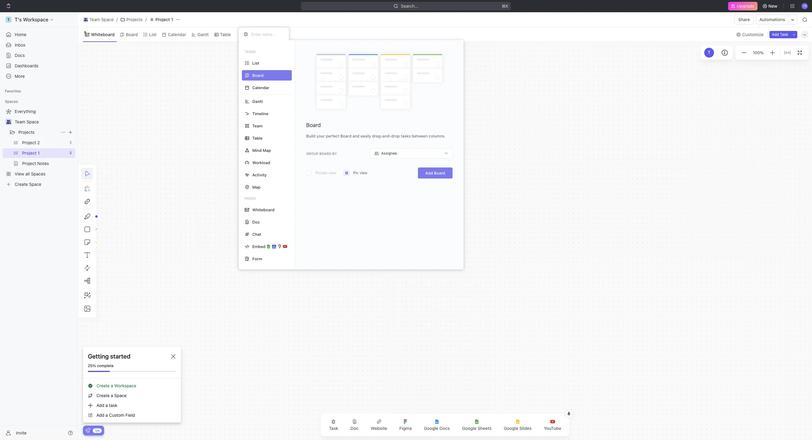 Task type: locate. For each thing, give the bounding box(es) containing it.
2 horizontal spatial team
[[252, 123, 263, 128]]

1 vertical spatial task
[[329, 426, 338, 431]]

whiteboard
[[91, 32, 115, 37], [252, 207, 275, 212]]

1 vertical spatial space
[[27, 119, 39, 124]]

projects
[[127, 17, 143, 22], [18, 130, 35, 135]]

whiteboard left board link at left top
[[91, 32, 115, 37]]

table
[[220, 32, 231, 37], [252, 136, 263, 140]]

a left task
[[106, 403, 108, 408]]

0 horizontal spatial team
[[15, 119, 25, 124]]

space
[[101, 17, 114, 22], [27, 119, 39, 124], [114, 393, 127, 398]]

2 horizontal spatial space
[[114, 393, 127, 398]]

25%
[[88, 364, 96, 368]]

project 1
[[156, 17, 173, 22]]

1 vertical spatial projects link
[[18, 127, 58, 137]]

1 horizontal spatial /
[[145, 17, 147, 22]]

1 horizontal spatial projects
[[127, 17, 143, 22]]

0 vertical spatial doc
[[252, 220, 260, 224]]

calendar down 1
[[168, 32, 186, 37]]

tree containing team space
[[2, 107, 75, 189]]

0 horizontal spatial user group image
[[6, 120, 11, 124]]

0 vertical spatial create
[[97, 383, 110, 389]]

team up whiteboard link
[[89, 17, 100, 22]]

1 horizontal spatial team space link
[[82, 16, 115, 23]]

slides
[[520, 426, 532, 431]]

board
[[126, 32, 138, 37], [306, 122, 321, 128], [341, 134, 352, 139], [434, 171, 446, 176]]

home
[[15, 32, 26, 37]]

1 view from the left
[[329, 171, 336, 175]]

website button
[[366, 416, 392, 435]]

0 horizontal spatial table
[[220, 32, 231, 37]]

0 vertical spatial task
[[781, 32, 789, 37]]

0 horizontal spatial space
[[27, 119, 39, 124]]

table inside "link"
[[220, 32, 231, 37]]

2 google from the left
[[462, 426, 477, 431]]

new button
[[760, 1, 782, 11]]

team space link
[[82, 16, 115, 23], [15, 117, 74, 127]]

calendar up timeline
[[252, 85, 270, 90]]

add
[[773, 32, 780, 37], [426, 171, 433, 176], [97, 403, 104, 408], [97, 413, 104, 418]]

mind
[[252, 148, 262, 153]]

1 vertical spatial whiteboard
[[252, 207, 275, 212]]

a for task
[[106, 403, 108, 408]]

close image
[[171, 355, 176, 359]]

3 google from the left
[[504, 426, 519, 431]]

a down add a task
[[106, 413, 108, 418]]

0 vertical spatial docs
[[15, 53, 25, 58]]

doc
[[252, 220, 260, 224], [351, 426, 359, 431]]

1 vertical spatial map
[[252, 185, 261, 190]]

google right figma at the bottom of page
[[424, 426, 439, 431]]

task
[[781, 32, 789, 37], [329, 426, 338, 431]]

google for google sheets
[[462, 426, 477, 431]]

0 horizontal spatial gantt
[[198, 32, 209, 37]]

/
[[116, 17, 118, 22], [145, 17, 147, 22]]

and-
[[383, 134, 392, 139]]

1 horizontal spatial team space
[[89, 17, 114, 22]]

team space inside "sidebar" navigation
[[15, 119, 39, 124]]

Enter name... field
[[251, 32, 284, 37]]

by:
[[332, 152, 338, 156]]

1 vertical spatial team space
[[15, 119, 39, 124]]

youtube button
[[539, 416, 566, 435]]

team space down "spaces" at the top left
[[15, 119, 39, 124]]

private
[[316, 171, 328, 175]]

customize button
[[735, 30, 766, 39]]

gantt left "table" "link"
[[198, 32, 209, 37]]

1 vertical spatial list
[[252, 61, 259, 65]]

gantt up timeline
[[252, 99, 263, 104]]

team space up whiteboard link
[[89, 17, 114, 22]]

team
[[89, 17, 100, 22], [15, 119, 25, 124], [252, 123, 263, 128]]

1 vertical spatial doc
[[351, 426, 359, 431]]

docs
[[15, 53, 25, 58], [440, 426, 450, 431]]

create up create a space
[[97, 383, 110, 389]]

add inside add task button
[[773, 32, 780, 37]]

website
[[371, 426, 387, 431]]

gantt
[[198, 32, 209, 37], [252, 99, 263, 104]]

1 horizontal spatial doc
[[351, 426, 359, 431]]

1 / from the left
[[116, 17, 118, 22]]

timeline
[[252, 111, 269, 116]]

1 horizontal spatial calendar
[[252, 85, 270, 90]]

upgrade
[[737, 3, 755, 9]]

0 vertical spatial gantt
[[198, 32, 209, 37]]

1/4
[[95, 429, 100, 433]]

user group image inside "sidebar" navigation
[[6, 120, 11, 124]]

0 vertical spatial calendar
[[168, 32, 186, 37]]

add for add a task
[[97, 403, 104, 408]]

task left doc button
[[329, 426, 338, 431]]

team down timeline
[[252, 123, 263, 128]]

team down "spaces" at the top left
[[15, 119, 25, 124]]

columns.
[[429, 134, 446, 139]]

easily
[[361, 134, 371, 139]]

2 create from the top
[[97, 393, 110, 398]]

add down add a task
[[97, 413, 104, 418]]

1 vertical spatial table
[[252, 136, 263, 140]]

1 vertical spatial docs
[[440, 426, 450, 431]]

task down automations button
[[781, 32, 789, 37]]

group board by:
[[306, 152, 338, 156]]

tree
[[2, 107, 75, 189]]

1 horizontal spatial google
[[462, 426, 477, 431]]

1 create from the top
[[97, 383, 110, 389]]

2 horizontal spatial google
[[504, 426, 519, 431]]

a for workspace
[[111, 383, 113, 389]]

create
[[97, 383, 110, 389], [97, 393, 110, 398]]

0 vertical spatial space
[[101, 17, 114, 22]]

view button
[[239, 27, 259, 42]]

google
[[424, 426, 439, 431], [462, 426, 477, 431], [504, 426, 519, 431]]

1 vertical spatial team space link
[[15, 117, 74, 127]]

table right gantt "link"
[[220, 32, 231, 37]]

gantt link
[[196, 30, 209, 39]]

google inside button
[[424, 426, 439, 431]]

dashboards
[[15, 63, 38, 68]]

0 horizontal spatial list
[[149, 32, 157, 37]]

view for private view
[[329, 171, 336, 175]]

2 view from the left
[[360, 171, 368, 175]]

a up task
[[111, 393, 113, 398]]

0 horizontal spatial doc
[[252, 220, 260, 224]]

1 vertical spatial gantt
[[252, 99, 263, 104]]

0 horizontal spatial projects
[[18, 130, 35, 135]]

create up add a task
[[97, 393, 110, 398]]

board
[[320, 152, 332, 156]]

google left sheets
[[462, 426, 477, 431]]

0 vertical spatial user group image
[[84, 18, 88, 21]]

calendar
[[168, 32, 186, 37], [252, 85, 270, 90]]

add left task
[[97, 403, 104, 408]]

1 vertical spatial create
[[97, 393, 110, 398]]

user group image
[[84, 18, 88, 21], [6, 120, 11, 124]]

0 horizontal spatial google
[[424, 426, 439, 431]]

pin view
[[353, 171, 368, 175]]

google for google docs
[[424, 426, 439, 431]]

add down assignee dropdown button
[[426, 171, 433, 176]]

drag-
[[372, 134, 383, 139]]

whiteboard down pages
[[252, 207, 275, 212]]

1 horizontal spatial whiteboard
[[252, 207, 275, 212]]

map down activity at the top of the page
[[252, 185, 261, 190]]

add for add board
[[426, 171, 433, 176]]

1 horizontal spatial projects link
[[119, 16, 144, 23]]

add down automations button
[[773, 32, 780, 37]]

automations button
[[757, 15, 789, 24]]

0 horizontal spatial calendar
[[168, 32, 186, 37]]

private view
[[316, 171, 336, 175]]

google left slides
[[504, 426, 519, 431]]

your
[[317, 134, 325, 139]]

2 vertical spatial space
[[114, 393, 127, 398]]

0 vertical spatial team space
[[89, 17, 114, 22]]

0 horizontal spatial view
[[329, 171, 336, 175]]

doc up chat
[[252, 220, 260, 224]]

1 horizontal spatial view
[[360, 171, 368, 175]]

projects link
[[119, 16, 144, 23], [18, 127, 58, 137]]

0 horizontal spatial team space link
[[15, 117, 74, 127]]

list
[[149, 32, 157, 37], [252, 61, 259, 65]]

0 horizontal spatial team space
[[15, 119, 39, 124]]

home link
[[2, 30, 75, 40]]

pin
[[353, 171, 359, 175]]

customize
[[743, 32, 764, 37]]

board link
[[125, 30, 138, 39]]

view right private
[[329, 171, 336, 175]]

list down tasks
[[252, 61, 259, 65]]

1 vertical spatial user group image
[[6, 120, 11, 124]]

2 / from the left
[[145, 17, 147, 22]]

0 horizontal spatial /
[[116, 17, 118, 22]]

add task
[[773, 32, 789, 37]]

list down project 1 link
[[149, 32, 157, 37]]

0 horizontal spatial docs
[[15, 53, 25, 58]]

0 horizontal spatial projects link
[[18, 127, 58, 137]]

a up create a space
[[111, 383, 113, 389]]

1 horizontal spatial list
[[252, 61, 259, 65]]

table up mind
[[252, 136, 263, 140]]

1 vertical spatial projects
[[18, 130, 35, 135]]

whiteboard link
[[90, 30, 115, 39]]

1 horizontal spatial map
[[263, 148, 271, 153]]

onboarding checklist button element
[[85, 428, 90, 433]]

share button
[[735, 15, 754, 25]]

view for pin view
[[360, 171, 368, 175]]

add task button
[[770, 31, 791, 38]]

1 horizontal spatial docs
[[440, 426, 450, 431]]

100%
[[753, 50, 764, 55]]

1 horizontal spatial task
[[781, 32, 789, 37]]

view right pin
[[360, 171, 368, 175]]

onboarding checklist button image
[[85, 428, 90, 433]]

0 horizontal spatial whiteboard
[[91, 32, 115, 37]]

doc right task button
[[351, 426, 359, 431]]

0 vertical spatial team space link
[[82, 16, 115, 23]]

map right mind
[[263, 148, 271, 153]]

1 google from the left
[[424, 426, 439, 431]]

form
[[252, 256, 262, 261]]

list link
[[148, 30, 157, 39]]

1 horizontal spatial table
[[252, 136, 263, 140]]

1 horizontal spatial user group image
[[84, 18, 88, 21]]

assignee button
[[370, 149, 453, 158]]

1 horizontal spatial space
[[101, 17, 114, 22]]

task button
[[324, 416, 343, 435]]

build your perfect board and easily drag-and-drop tasks between columns.
[[306, 134, 446, 139]]

0 vertical spatial table
[[220, 32, 231, 37]]

team space link inside tree
[[15, 117, 74, 127]]



Task type: vqa. For each thing, say whether or not it's contained in the screenshot.
"By Task" "Button"
no



Task type: describe. For each thing, give the bounding box(es) containing it.
space inside tree
[[27, 119, 39, 124]]

automations
[[760, 17, 786, 22]]

0 vertical spatial projects
[[127, 17, 143, 22]]

create for create a workspace
[[97, 383, 110, 389]]

doc button
[[346, 416, 364, 435]]

a for space
[[111, 393, 113, 398]]

workload
[[252, 160, 270, 165]]

youtube
[[544, 426, 562, 431]]

project 1 link
[[148, 16, 175, 23]]

pages
[[245, 196, 256, 200]]

docs link
[[2, 51, 75, 60]]

a for custom
[[106, 413, 108, 418]]

table link
[[219, 30, 231, 39]]

favorites button
[[2, 88, 24, 95]]

chat
[[252, 232, 261, 237]]

figma button
[[395, 416, 417, 435]]

1 vertical spatial calendar
[[252, 85, 270, 90]]

add for add task
[[773, 32, 780, 37]]

figma
[[400, 426, 412, 431]]

task
[[109, 403, 117, 408]]

started
[[110, 353, 131, 360]]

google for google slides
[[504, 426, 519, 431]]

inbox link
[[2, 40, 75, 50]]

add board
[[426, 171, 446, 176]]

drop
[[392, 134, 400, 139]]

0 horizontal spatial task
[[329, 426, 338, 431]]

google sheets
[[462, 426, 492, 431]]

add a task
[[97, 403, 117, 408]]

add for add a custom field
[[97, 413, 104, 418]]

google sheets button
[[457, 416, 497, 435]]

favorites
[[5, 89, 21, 93]]

getting started
[[88, 353, 131, 360]]

activity
[[252, 172, 267, 177]]

doc inside doc button
[[351, 426, 359, 431]]

gantt inside "link"
[[198, 32, 209, 37]]

google docs
[[424, 426, 450, 431]]

group
[[306, 152, 319, 156]]

spaces
[[5, 99, 18, 104]]

add a custom field
[[97, 413, 135, 418]]

tasks
[[245, 50, 256, 54]]

docs inside "link"
[[15, 53, 25, 58]]

sidebar navigation
[[0, 12, 78, 440]]

dashboards link
[[2, 61, 75, 71]]

create for create a space
[[97, 393, 110, 398]]

share
[[739, 17, 751, 22]]

tree inside "sidebar" navigation
[[2, 107, 75, 189]]

projects link inside tree
[[18, 127, 58, 137]]

invite
[[16, 430, 27, 436]]

projects inside "sidebar" navigation
[[18, 130, 35, 135]]

calendar link
[[167, 30, 186, 39]]

100% button
[[752, 49, 765, 56]]

perfect
[[326, 134, 340, 139]]

custom
[[109, 413, 124, 418]]

0 horizontal spatial map
[[252, 185, 261, 190]]

and
[[353, 134, 360, 139]]

1
[[171, 17, 173, 22]]

25% complete
[[88, 364, 114, 368]]

search...
[[401, 3, 419, 9]]

new
[[769, 3, 778, 9]]

getting
[[88, 353, 109, 360]]

team inside tree
[[15, 119, 25, 124]]

google slides button
[[499, 416, 537, 435]]

docs inside button
[[440, 426, 450, 431]]

workspace
[[114, 383, 136, 389]]

inbox
[[15, 42, 25, 47]]

0 vertical spatial list
[[149, 32, 157, 37]]

mind map
[[252, 148, 271, 153]]

0 vertical spatial map
[[263, 148, 271, 153]]

⌘k
[[502, 3, 509, 9]]

build
[[306, 134, 316, 139]]

project
[[156, 17, 170, 22]]

tasks
[[401, 134, 411, 139]]

upgrade link
[[729, 2, 758, 10]]

view
[[247, 32, 257, 37]]

view button
[[239, 30, 259, 39]]

google docs button
[[419, 416, 455, 435]]

sheets
[[478, 426, 492, 431]]

field
[[126, 413, 135, 418]]

assignee
[[381, 151, 397, 156]]

t
[[708, 50, 711, 55]]

between
[[412, 134, 428, 139]]

0 vertical spatial whiteboard
[[91, 32, 115, 37]]

1 horizontal spatial team
[[89, 17, 100, 22]]

0 vertical spatial projects link
[[119, 16, 144, 23]]

1 horizontal spatial gantt
[[252, 99, 263, 104]]

embed
[[252, 244, 266, 249]]

create a space
[[97, 393, 127, 398]]

complete
[[97, 364, 114, 368]]



